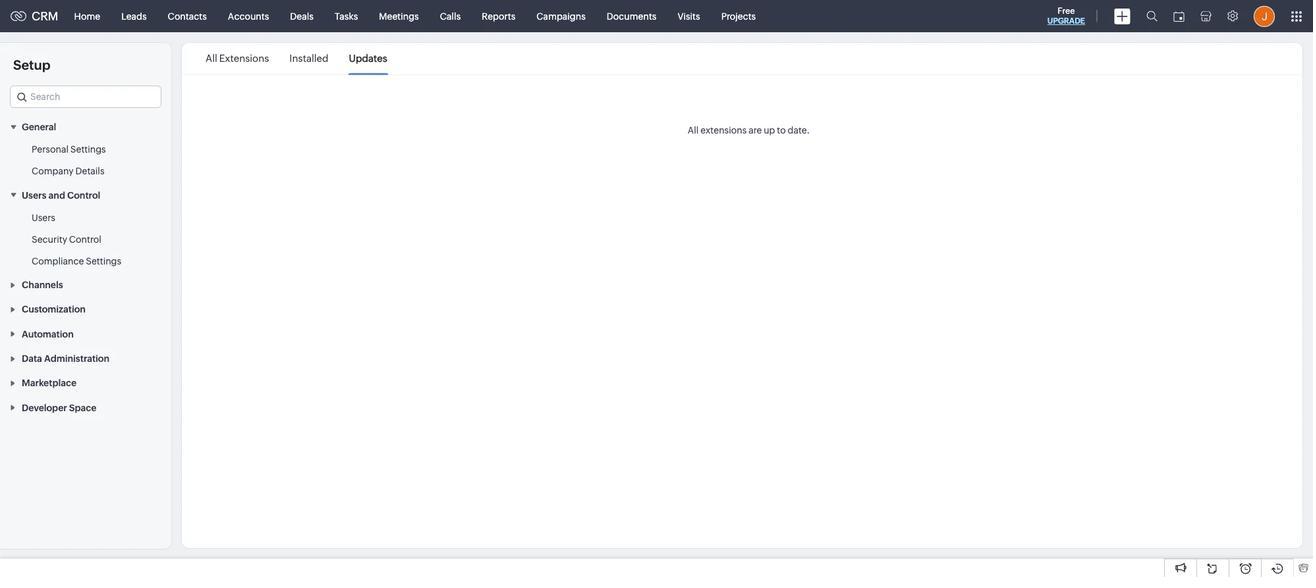 Task type: describe. For each thing, give the bounding box(es) containing it.
automation button
[[0, 322, 171, 346]]

search element
[[1138, 0, 1165, 32]]

personal
[[32, 145, 69, 155]]

company details
[[32, 166, 104, 177]]

to
[[777, 125, 786, 136]]

company
[[32, 166, 74, 177]]

all extensions
[[206, 53, 269, 64]]

accounts link
[[217, 0, 280, 32]]

data administration button
[[0, 346, 171, 371]]

data administration
[[22, 354, 109, 364]]

updates link
[[349, 43, 387, 74]]

profile element
[[1246, 0, 1283, 32]]

profile image
[[1254, 6, 1275, 27]]

meetings
[[379, 11, 419, 21]]

personal settings link
[[32, 143, 106, 156]]

are
[[749, 125, 762, 136]]

developer
[[22, 403, 67, 414]]

tasks
[[335, 11, 358, 21]]

extensions
[[219, 53, 269, 64]]

customization
[[22, 305, 86, 315]]

all extensions link
[[206, 43, 269, 74]]

calendar image
[[1173, 11, 1185, 21]]

date.
[[788, 125, 810, 136]]

users for users
[[32, 213, 55, 223]]

accounts
[[228, 11, 269, 21]]

leads link
[[111, 0, 157, 32]]

tasks link
[[324, 0, 368, 32]]

contacts
[[168, 11, 207, 21]]

administration
[[44, 354, 109, 364]]

channels
[[22, 280, 63, 291]]

campaigns
[[536, 11, 586, 21]]

compliance settings
[[32, 256, 121, 267]]

free
[[1058, 6, 1075, 16]]

settings for personal settings
[[70, 145, 106, 155]]

all for all extensions
[[206, 53, 217, 64]]

search image
[[1146, 11, 1158, 22]]

updates
[[349, 53, 387, 64]]

users for users and control
[[22, 190, 46, 201]]

security
[[32, 234, 67, 245]]

visits link
[[667, 0, 711, 32]]

data
[[22, 354, 42, 364]]

general button
[[0, 115, 171, 139]]

marketplace button
[[0, 371, 171, 396]]

contacts link
[[157, 0, 217, 32]]

home
[[74, 11, 100, 21]]

upgrade
[[1047, 16, 1085, 26]]

calls
[[440, 11, 461, 21]]

channels button
[[0, 273, 171, 297]]

calls link
[[429, 0, 471, 32]]



Task type: locate. For each thing, give the bounding box(es) containing it.
documents link
[[596, 0, 667, 32]]

visits
[[678, 11, 700, 21]]

compliance
[[32, 256, 84, 267]]

1 vertical spatial control
[[69, 234, 101, 245]]

all inside all extensions link
[[206, 53, 217, 64]]

create menu element
[[1106, 0, 1138, 32]]

security control
[[32, 234, 101, 245]]

users and control
[[22, 190, 100, 201]]

home link
[[64, 0, 111, 32]]

setup
[[13, 57, 50, 72]]

general
[[22, 122, 56, 133]]

marketplace
[[22, 378, 76, 389]]

meetings link
[[368, 0, 429, 32]]

0 vertical spatial all
[[206, 53, 217, 64]]

reports
[[482, 11, 515, 21]]

1 vertical spatial settings
[[86, 256, 121, 267]]

users inside region
[[32, 213, 55, 223]]

settings inside personal settings link
[[70, 145, 106, 155]]

1 vertical spatial all
[[688, 125, 699, 136]]

space
[[69, 403, 96, 414]]

users and control button
[[0, 183, 171, 207]]

all extensions are up to date.
[[688, 125, 810, 136]]

compliance settings link
[[32, 255, 121, 268]]

documents
[[607, 11, 656, 21]]

users inside "dropdown button"
[[22, 190, 46, 201]]

settings for compliance settings
[[86, 256, 121, 267]]

personal settings
[[32, 145, 106, 155]]

installed link
[[289, 43, 328, 74]]

and
[[48, 190, 65, 201]]

0 vertical spatial control
[[67, 190, 100, 201]]

all left the extensions
[[688, 125, 699, 136]]

None field
[[10, 86, 161, 108]]

automation
[[22, 329, 74, 340]]

free upgrade
[[1047, 6, 1085, 26]]

control up compliance settings link
[[69, 234, 101, 245]]

1 horizontal spatial all
[[688, 125, 699, 136]]

Search text field
[[11, 86, 161, 107]]

campaigns link
[[526, 0, 596, 32]]

crm
[[32, 9, 58, 23]]

control down details
[[67, 190, 100, 201]]

users link
[[32, 211, 55, 224]]

all
[[206, 53, 217, 64], [688, 125, 699, 136]]

company details link
[[32, 165, 104, 178]]

up
[[764, 125, 775, 136]]

deals
[[290, 11, 314, 21]]

leads
[[121, 11, 147, 21]]

control inside region
[[69, 234, 101, 245]]

settings up details
[[70, 145, 106, 155]]

security control link
[[32, 233, 101, 246]]

details
[[75, 166, 104, 177]]

all for all extensions are up to date.
[[688, 125, 699, 136]]

all left extensions
[[206, 53, 217, 64]]

developer space
[[22, 403, 96, 414]]

users up security
[[32, 213, 55, 223]]

0 vertical spatial settings
[[70, 145, 106, 155]]

reports link
[[471, 0, 526, 32]]

0 horizontal spatial all
[[206, 53, 217, 64]]

crm link
[[11, 9, 58, 23]]

extensions
[[700, 125, 747, 136]]

installed
[[289, 53, 328, 64]]

0 vertical spatial users
[[22, 190, 46, 201]]

settings
[[70, 145, 106, 155], [86, 256, 121, 267]]

control inside "dropdown button"
[[67, 190, 100, 201]]

developer space button
[[0, 396, 171, 420]]

settings up the channels dropdown button
[[86, 256, 121, 267]]

users left and
[[22, 190, 46, 201]]

settings inside compliance settings link
[[86, 256, 121, 267]]

control
[[67, 190, 100, 201], [69, 234, 101, 245]]

projects link
[[711, 0, 766, 32]]

deals link
[[280, 0, 324, 32]]

customization button
[[0, 297, 171, 322]]

create menu image
[[1114, 8, 1131, 24]]

general region
[[0, 139, 171, 183]]

projects
[[721, 11, 756, 21]]

users and control region
[[0, 207, 171, 273]]

users
[[22, 190, 46, 201], [32, 213, 55, 223]]

1 vertical spatial users
[[32, 213, 55, 223]]



Task type: vqa. For each thing, say whether or not it's contained in the screenshot.
the Leads
yes



